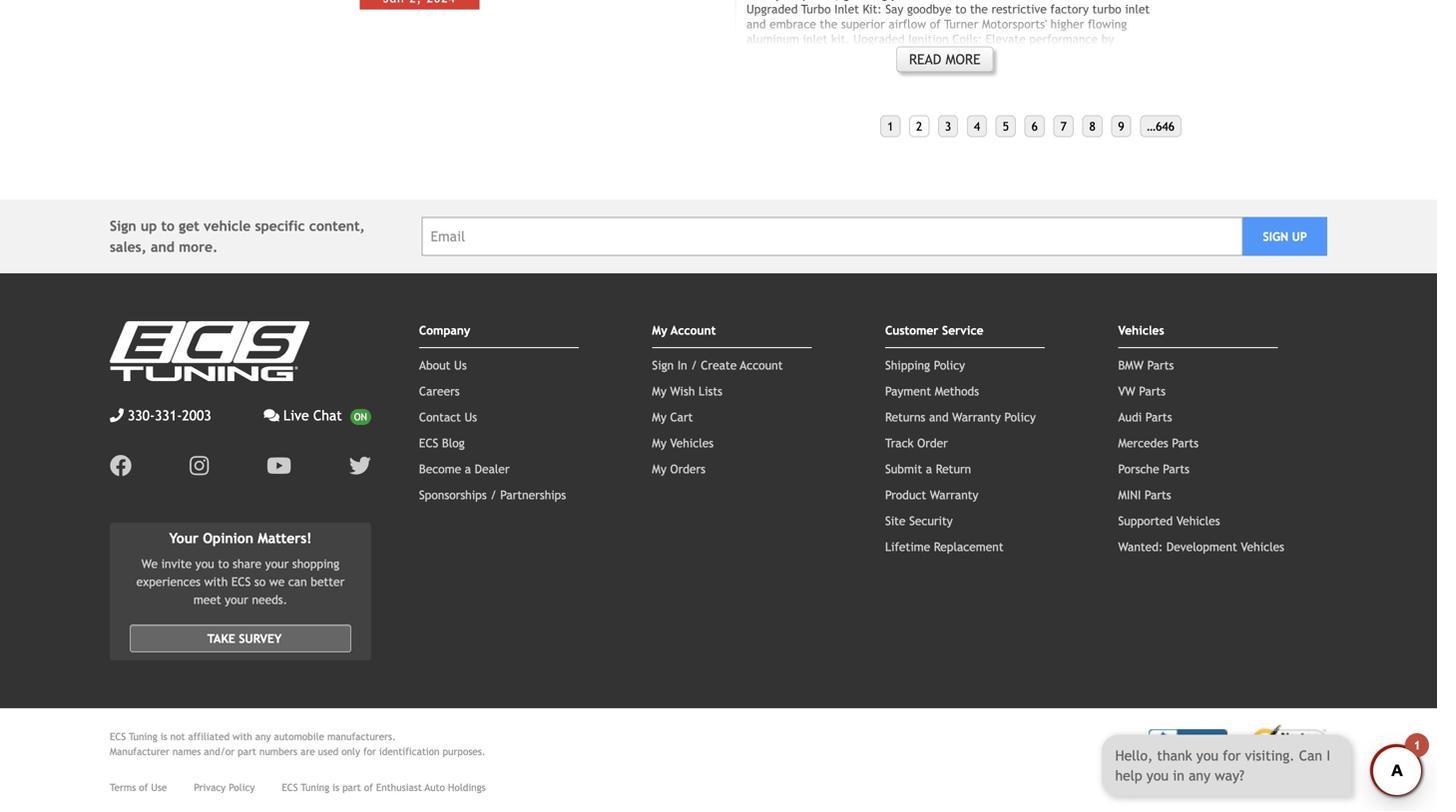 Task type: locate. For each thing, give the bounding box(es) containing it.
1 vertical spatial with
[[233, 731, 252, 743]]

330-
[[128, 408, 155, 424]]

1 vertical spatial policy
[[1005, 410, 1036, 424]]

to right you
[[218, 557, 229, 571]]

us
[[454, 359, 467, 372], [465, 410, 477, 424]]

is down used on the left
[[333, 782, 340, 794]]

youtube logo image
[[267, 455, 291, 477]]

parts for porsche parts
[[1163, 462, 1190, 476]]

ecs for ecs tuning is part of enthusiast auto holdings
[[282, 782, 298, 794]]

5 my from the top
[[652, 462, 667, 476]]

0 horizontal spatial your
[[225, 593, 248, 607]]

up inside sign up "button"
[[1292, 230, 1308, 244]]

0 horizontal spatial account
[[671, 324, 716, 338]]

ecs for ecs tuning is not affiliated with any automobile manufacturers. manufacturer names and/or part numbers are used only for identification purposes.
[[110, 731, 126, 743]]

survey
[[239, 632, 282, 646]]

1 horizontal spatial tuning
[[301, 782, 330, 794]]

wanted: development vehicles
[[1119, 540, 1285, 554]]

1
[[888, 119, 894, 133]]

your right "meet"
[[225, 593, 248, 607]]

automobile
[[274, 731, 324, 743]]

account up in
[[671, 324, 716, 338]]

1 horizontal spatial your
[[265, 557, 289, 571]]

ecs tuning image
[[110, 322, 309, 381]]

0 vertical spatial tuning
[[129, 731, 157, 743]]

1 vertical spatial warranty
[[930, 488, 979, 502]]

parts for mini parts
[[1145, 488, 1172, 502]]

sign
[[110, 218, 136, 234], [1263, 230, 1289, 244], [652, 359, 674, 372]]

3 my from the top
[[652, 410, 667, 424]]

part down "any" on the left bottom
[[238, 746, 256, 758]]

bmw parts link
[[1119, 359, 1174, 372]]

1 vertical spatial is
[[333, 782, 340, 794]]

0 horizontal spatial part
[[238, 746, 256, 758]]

meet
[[194, 593, 221, 607]]

0 horizontal spatial tuning
[[129, 731, 157, 743]]

0 horizontal spatial to
[[161, 218, 175, 234]]

track
[[885, 436, 914, 450]]

0 vertical spatial /
[[691, 359, 697, 372]]

my cart link
[[652, 410, 693, 424]]

0 vertical spatial part
[[238, 746, 256, 758]]

1 horizontal spatial up
[[1292, 230, 1308, 244]]

my
[[652, 324, 668, 338], [652, 384, 667, 398], [652, 410, 667, 424], [652, 436, 667, 450], [652, 462, 667, 476]]

replacement
[[934, 540, 1004, 554]]

0 horizontal spatial sign
[[110, 218, 136, 234]]

1 vertical spatial account
[[740, 359, 783, 372]]

and right the 'sales,'
[[151, 239, 175, 255]]

parts right bmw
[[1148, 359, 1174, 372]]

2 link
[[909, 115, 930, 137]]

ecs up manufacturer
[[110, 731, 126, 743]]

account right create
[[740, 359, 783, 372]]

is
[[160, 731, 167, 743], [333, 782, 340, 794]]

ecs tuning is part of enthusiast auto holdings
[[282, 782, 486, 794]]

0 vertical spatial is
[[160, 731, 167, 743]]

1 horizontal spatial sign
[[652, 359, 674, 372]]

6 link
[[1025, 115, 1045, 137]]

1 vertical spatial to
[[218, 557, 229, 571]]

0 horizontal spatial with
[[204, 575, 228, 589]]

us right contact
[[465, 410, 477, 424]]

to inside sign up to get vehicle specific content, sales, and more.
[[161, 218, 175, 234]]

a left return
[[926, 462, 932, 476]]

return
[[936, 462, 972, 476]]

my wish lists link
[[652, 384, 723, 398]]

cart
[[670, 410, 693, 424]]

us right about
[[454, 359, 467, 372]]

0 horizontal spatial /
[[490, 488, 497, 502]]

my left wish
[[652, 384, 667, 398]]

sign in / create account
[[652, 359, 783, 372]]

product warranty link
[[885, 488, 979, 502]]

my up my wish lists link
[[652, 324, 668, 338]]

1 horizontal spatial of
[[364, 782, 373, 794]]

1 horizontal spatial policy
[[934, 359, 965, 372]]

vehicles up orders
[[670, 436, 714, 450]]

privacy
[[194, 782, 226, 794]]

returns
[[885, 410, 926, 424]]

is left not
[[160, 731, 167, 743]]

bmw parts
[[1119, 359, 1174, 372]]

1 horizontal spatial a
[[926, 462, 932, 476]]

methods
[[935, 384, 979, 398]]

submit a return
[[885, 462, 972, 476]]

mini parts link
[[1119, 488, 1172, 502]]

vw parts
[[1119, 384, 1166, 398]]

0 vertical spatial account
[[671, 324, 716, 338]]

wish
[[670, 384, 695, 398]]

7
[[1061, 119, 1067, 133]]

porsche parts link
[[1119, 462, 1190, 476]]

tuning down are
[[301, 782, 330, 794]]

auto
[[425, 782, 445, 794]]

we
[[142, 557, 158, 571]]

ecs down "numbers" at bottom left
[[282, 782, 298, 794]]

1 vertical spatial tuning
[[301, 782, 330, 794]]

mini
[[1119, 488, 1141, 502]]

ecs left so
[[231, 575, 251, 589]]

1 horizontal spatial to
[[218, 557, 229, 571]]

1 vertical spatial us
[[465, 410, 477, 424]]

sales,
[[110, 239, 147, 255]]

1 horizontal spatial part
[[342, 782, 361, 794]]

0 horizontal spatial of
[[139, 782, 148, 794]]

1 horizontal spatial with
[[233, 731, 252, 743]]

vehicles up wanted: development vehicles "link"
[[1177, 514, 1220, 528]]

my for my account
[[652, 324, 668, 338]]

enthusiast auto holdings link
[[376, 781, 486, 796]]

1 link
[[881, 115, 901, 137]]

1 horizontal spatial and
[[929, 410, 949, 424]]

0 horizontal spatial policy
[[229, 782, 255, 794]]

of
[[139, 782, 148, 794], [364, 782, 373, 794]]

0 vertical spatial to
[[161, 218, 175, 234]]

matters!
[[258, 531, 312, 547]]

lifetime replacement
[[885, 540, 1004, 554]]

/ down "dealer"
[[490, 488, 497, 502]]

0 horizontal spatial up
[[141, 218, 157, 234]]

0 horizontal spatial and
[[151, 239, 175, 255]]

3
[[945, 119, 952, 133]]

parts up mercedes parts
[[1146, 410, 1173, 424]]

track order link
[[885, 436, 948, 450]]

holdings
[[448, 782, 486, 794]]

ecs
[[419, 436, 439, 450], [231, 575, 251, 589], [110, 731, 126, 743], [282, 782, 298, 794]]

track order
[[885, 436, 948, 450]]

sign in / create account link
[[652, 359, 783, 372]]

tuning inside ecs tuning is not affiliated with any automobile manufacturers. manufacturer names and/or part numbers are used only for identification purposes.
[[129, 731, 157, 743]]

warranty down methods
[[953, 410, 1001, 424]]

2 vertical spatial policy
[[229, 782, 255, 794]]

better
[[311, 575, 345, 589]]

my wish lists
[[652, 384, 723, 398]]

contact us link
[[419, 410, 477, 424]]

your
[[265, 557, 289, 571], [225, 593, 248, 607]]

…646 link
[[1140, 115, 1182, 137]]

us for about us
[[454, 359, 467, 372]]

parts for audi parts
[[1146, 410, 1173, 424]]

with left "any" on the left bottom
[[233, 731, 252, 743]]

2 my from the top
[[652, 384, 667, 398]]

porsche parts
[[1119, 462, 1190, 476]]

up inside sign up to get vehicle specific content, sales, and more.
[[141, 218, 157, 234]]

1 my from the top
[[652, 324, 668, 338]]

of left enthusiast
[[364, 782, 373, 794]]

sign inside sign up to get vehicle specific content, sales, and more.
[[110, 218, 136, 234]]

careers link
[[419, 384, 460, 398]]

1 horizontal spatial is
[[333, 782, 340, 794]]

parts for bmw parts
[[1148, 359, 1174, 372]]

with up "meet"
[[204, 575, 228, 589]]

2 a from the left
[[926, 462, 932, 476]]

parts down porsche parts
[[1145, 488, 1172, 502]]

/ right in
[[691, 359, 697, 372]]

company
[[419, 324, 470, 338]]

1 vertical spatial your
[[225, 593, 248, 607]]

0 vertical spatial us
[[454, 359, 467, 372]]

for
[[363, 746, 376, 758]]

needs.
[[252, 593, 288, 607]]

audi parts
[[1119, 410, 1173, 424]]

your up we
[[265, 557, 289, 571]]

and up order
[[929, 410, 949, 424]]

my for my wish lists
[[652, 384, 667, 398]]

parts down mercedes parts
[[1163, 462, 1190, 476]]

0 vertical spatial policy
[[934, 359, 965, 372]]

with inside ecs tuning is not affiliated with any automobile manufacturers. manufacturer names and/or part numbers are used only for identification purposes.
[[233, 731, 252, 743]]

site
[[885, 514, 906, 528]]

1 a from the left
[[465, 462, 471, 476]]

security
[[909, 514, 953, 528]]

live
[[284, 408, 309, 424]]

product
[[885, 488, 927, 502]]

sign for sign in / create account
[[652, 359, 674, 372]]

my down my cart link
[[652, 436, 667, 450]]

my left cart
[[652, 410, 667, 424]]

use
[[151, 782, 167, 794]]

porsche
[[1119, 462, 1160, 476]]

3 link
[[938, 115, 959, 137]]

vw
[[1119, 384, 1136, 398]]

tuning up manufacturer
[[129, 731, 157, 743]]

us for contact us
[[465, 410, 477, 424]]

is inside ecs tuning is not affiliated with any automobile manufacturers. manufacturer names and/or part numbers are used only for identification purposes.
[[160, 731, 167, 743]]

parts for vw parts
[[1139, 384, 1166, 398]]

1 horizontal spatial account
[[740, 359, 783, 372]]

a left "dealer"
[[465, 462, 471, 476]]

vehicles right "development"
[[1241, 540, 1285, 554]]

8 link
[[1083, 115, 1103, 137]]

ecs left blog at the bottom left
[[419, 436, 439, 450]]

invite
[[161, 557, 192, 571]]

part down 'only'
[[342, 782, 361, 794]]

we invite you to share your shopping experiences with ecs so we can better meet your needs.
[[136, 557, 345, 607]]

9
[[1118, 119, 1125, 133]]

with inside we invite you to share your shopping experiences with ecs so we can better meet your needs.
[[204, 575, 228, 589]]

instagram logo image
[[190, 455, 209, 477]]

warranty down return
[[930, 488, 979, 502]]

parts right vw
[[1139, 384, 1166, 398]]

4 link
[[967, 115, 987, 137]]

of left use
[[139, 782, 148, 794]]

tuning for part
[[301, 782, 330, 794]]

1 vertical spatial part
[[342, 782, 361, 794]]

…646
[[1147, 119, 1175, 133]]

vehicles up bmw parts link
[[1119, 324, 1165, 338]]

4 my from the top
[[652, 436, 667, 450]]

we
[[269, 575, 285, 589]]

to left get
[[161, 218, 175, 234]]

shipping policy link
[[885, 359, 965, 372]]

tuning for not
[[129, 731, 157, 743]]

sign inside sign up "button"
[[1263, 230, 1289, 244]]

my orders link
[[652, 462, 706, 476]]

parts for mercedes parts
[[1172, 436, 1199, 450]]

parts up 'porsche parts' "link"
[[1172, 436, 1199, 450]]

sponsorships / partnerships link
[[419, 488, 566, 502]]

0 vertical spatial with
[[204, 575, 228, 589]]

330-331-2003
[[128, 408, 211, 424]]

1 of from the left
[[139, 782, 148, 794]]

ecs inside we invite you to share your shopping experiences with ecs so we can better meet your needs.
[[231, 575, 251, 589]]

policy for shipping policy
[[934, 359, 965, 372]]

take survey button
[[130, 625, 351, 653]]

live chat link
[[264, 405, 371, 426]]

ecs inside ecs tuning is not affiliated with any automobile manufacturers. manufacturer names and/or part numbers are used only for identification purposes.
[[110, 731, 126, 743]]

and
[[151, 239, 175, 255], [929, 410, 949, 424]]

facebook logo image
[[110, 455, 132, 477]]

2 horizontal spatial sign
[[1263, 230, 1289, 244]]

my left orders
[[652, 462, 667, 476]]

ecs for ecs blog
[[419, 436, 439, 450]]

used
[[318, 746, 339, 758]]

policy for privacy policy
[[229, 782, 255, 794]]

0 horizontal spatial a
[[465, 462, 471, 476]]

0 vertical spatial and
[[151, 239, 175, 255]]

0 horizontal spatial is
[[160, 731, 167, 743]]

up for sign up to get vehicle specific content, sales, and more.
[[141, 218, 157, 234]]

2 of from the left
[[364, 782, 373, 794]]



Task type: describe. For each thing, give the bounding box(es) containing it.
a for become
[[465, 462, 471, 476]]

is for not
[[160, 731, 167, 743]]

take survey link
[[130, 625, 351, 653]]

names
[[173, 746, 201, 758]]

1 vertical spatial and
[[929, 410, 949, 424]]

submit
[[885, 462, 923, 476]]

not
[[170, 731, 185, 743]]

specific
[[255, 218, 305, 234]]

become a dealer link
[[419, 462, 510, 476]]

0 vertical spatial your
[[265, 557, 289, 571]]

sign for sign up to get vehicle specific content, sales, and more.
[[110, 218, 136, 234]]

development
[[1167, 540, 1238, 554]]

sign for sign up
[[1263, 230, 1289, 244]]

ecs blog link
[[419, 436, 465, 450]]

2 horizontal spatial policy
[[1005, 410, 1036, 424]]

affiliated
[[188, 731, 230, 743]]

wanted:
[[1119, 540, 1163, 554]]

a for submit
[[926, 462, 932, 476]]

any
[[255, 731, 271, 743]]

wanted: development vehicles link
[[1119, 540, 1285, 554]]

share
[[233, 557, 262, 571]]

6
[[1032, 119, 1038, 133]]

about us link
[[419, 359, 467, 372]]

opinion
[[203, 531, 254, 547]]

payment methods link
[[885, 384, 979, 398]]

live chat
[[284, 408, 342, 424]]

mercedes
[[1119, 436, 1169, 450]]

enthusiast
[[376, 782, 422, 794]]

create
[[701, 359, 737, 372]]

order
[[918, 436, 948, 450]]

audi parts link
[[1119, 410, 1173, 424]]

manufacturer
[[110, 746, 170, 758]]

about us
[[419, 359, 467, 372]]

contact
[[419, 410, 461, 424]]

product warranty
[[885, 488, 979, 502]]

my for my cart
[[652, 410, 667, 424]]

ecs blog
[[419, 436, 465, 450]]

comments image
[[264, 409, 280, 423]]

customer service
[[885, 324, 984, 338]]

part inside ecs tuning is not affiliated with any automobile manufacturers. manufacturer names and/or part numbers are used only for identification purposes.
[[238, 746, 256, 758]]

to inside we invite you to share your shopping experiences with ecs so we can better meet your needs.
[[218, 557, 229, 571]]

site security link
[[885, 514, 953, 528]]

Email email field
[[422, 217, 1243, 256]]

lists
[[699, 384, 723, 398]]

lifetime
[[885, 540, 931, 554]]

you
[[195, 557, 214, 571]]

up for sign up
[[1292, 230, 1308, 244]]

vw parts link
[[1119, 384, 1166, 398]]

dealer
[[475, 462, 510, 476]]

sign up to get vehicle specific content, sales, and more.
[[110, 218, 365, 255]]

supported
[[1119, 514, 1173, 528]]

more.
[[179, 239, 218, 255]]

vehicle
[[204, 218, 251, 234]]

chat
[[313, 408, 342, 424]]

1 horizontal spatial /
[[691, 359, 697, 372]]

your opinion matters!
[[169, 531, 312, 547]]

my vehicles
[[652, 436, 714, 450]]

lifetime replacement link
[[885, 540, 1004, 554]]

7 link
[[1054, 115, 1074, 137]]

returns and warranty policy
[[885, 410, 1036, 424]]

bmw
[[1119, 359, 1144, 372]]

read
[[909, 52, 942, 68]]

is for part
[[333, 782, 340, 794]]

twitter logo image
[[349, 455, 371, 477]]

customer
[[885, 324, 939, 338]]

contact us
[[419, 410, 477, 424]]

4
[[974, 119, 980, 133]]

become
[[419, 462, 461, 476]]

submit a return link
[[885, 462, 972, 476]]

shopping
[[292, 557, 340, 571]]

orders
[[670, 462, 706, 476]]

become a dealer
[[419, 462, 510, 476]]

my for my orders
[[652, 462, 667, 476]]

8
[[1090, 119, 1096, 133]]

experiences
[[136, 575, 201, 589]]

my cart
[[652, 410, 693, 424]]

mercedes parts link
[[1119, 436, 1199, 450]]

5
[[1003, 119, 1009, 133]]

ecs tuning is not affiliated with any automobile manufacturers. manufacturer names and/or part numbers are used only for identification purposes.
[[110, 731, 486, 758]]

phone image
[[110, 409, 124, 423]]

sponsorships / partnerships
[[419, 488, 566, 502]]

my for my vehicles
[[652, 436, 667, 450]]

1 vertical spatial /
[[490, 488, 497, 502]]

more
[[946, 52, 981, 68]]

my account
[[652, 324, 716, 338]]

sign up button
[[1243, 217, 1328, 256]]

0 vertical spatial warranty
[[953, 410, 1001, 424]]

and inside sign up to get vehicle specific content, sales, and more.
[[151, 239, 175, 255]]

sponsorships
[[419, 488, 487, 502]]



Task type: vqa. For each thing, say whether or not it's contained in the screenshot.
is within the "ecs tuning is not affiliated with any automobile manufacturers. manufacturer names and/or part numbers are used only for identification purposes."
yes



